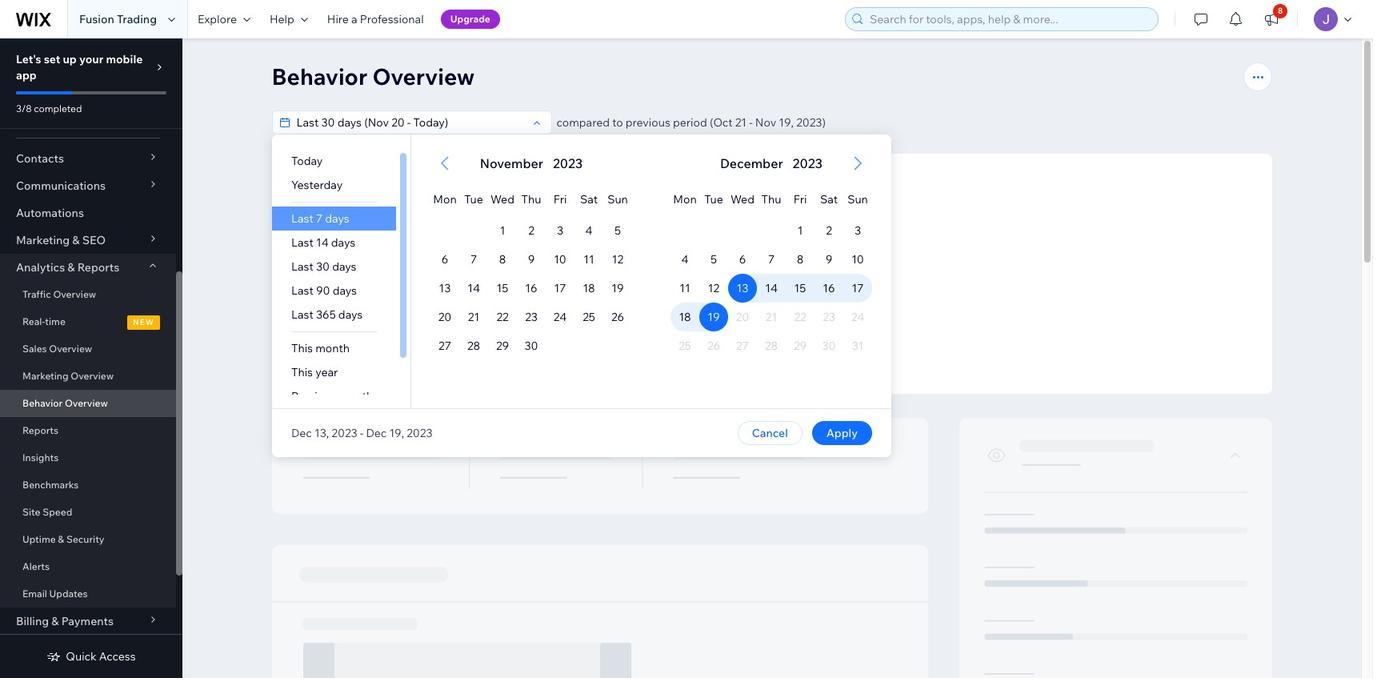 Task type: describe. For each thing, give the bounding box(es) containing it.
0 vertical spatial 18
[[583, 281, 595, 295]]

alerts link
[[0, 553, 176, 580]]

26
[[611, 310, 624, 324]]

8 inside 8 button
[[1278, 6, 1283, 16]]

how
[[731, 339, 750, 351]]

days for last 14 days
[[331, 235, 355, 250]]

billing & payments button
[[0, 608, 176, 635]]

list box containing today
[[272, 149, 410, 408]]

email
[[22, 588, 47, 600]]

this for this year
[[291, 365, 313, 379]]

site speed link
[[0, 499, 176, 526]]

let's
[[16, 52, 41, 66]]

automations link
[[0, 199, 176, 227]]

contacts
[[16, 151, 64, 166]]

(oct
[[710, 115, 733, 130]]

0 vertical spatial 5
[[614, 223, 621, 238]]

explore
[[198, 12, 237, 26]]

has
[[817, 311, 833, 323]]

1 horizontal spatial to
[[752, 339, 761, 351]]

13 for 5
[[737, 281, 748, 295]]

email updates
[[22, 588, 88, 600]]

marketing & seo
[[16, 233, 106, 247]]

1 vertical spatial -
[[360, 426, 363, 440]]

apply button
[[812, 421, 872, 445]]

2023)
[[797, 115, 826, 130]]

insights link
[[0, 444, 176, 472]]

1 for 9
[[500, 223, 505, 238]]

thu for 7
[[761, 192, 781, 207]]

overview down professional
[[373, 62, 475, 90]]

access
[[99, 649, 136, 664]]

hire a professional
[[327, 12, 424, 26]]

1 17 from the left
[[554, 281, 566, 295]]

time
[[45, 315, 66, 327]]

24
[[553, 310, 566, 324]]

upgrade
[[450, 13, 491, 25]]

alerts
[[22, 560, 50, 572]]

wed for 8
[[490, 192, 514, 207]]

alert containing november
[[475, 154, 587, 173]]

benchmarks link
[[0, 472, 176, 499]]

1 vertical spatial 18
[[679, 310, 691, 324]]

quick
[[66, 649, 97, 664]]

let's set up your mobile app
[[16, 52, 143, 82]]

3/8 completed
[[16, 102, 82, 114]]

cancel
[[752, 426, 788, 440]]

previous
[[291, 389, 336, 403]]

up
[[63, 52, 77, 66]]

2 10 from the left
[[851, 252, 864, 267]]

november
[[480, 155, 543, 171]]

1 9 from the left
[[528, 252, 535, 267]]

uptime & security link
[[0, 526, 176, 553]]

0 vertical spatial 21
[[735, 115, 747, 130]]

traffic overview link
[[0, 281, 176, 308]]

new
[[133, 317, 155, 327]]

cancel button
[[737, 421, 802, 445]]

traffic.
[[861, 311, 890, 323]]

3/8
[[16, 102, 32, 114]]

0 horizontal spatial to
[[613, 115, 623, 130]]

row containing 13
[[430, 274, 632, 303]]

behavior overview link
[[0, 390, 176, 417]]

13,
[[314, 426, 329, 440]]

mon tue wed thu for 5
[[673, 192, 781, 207]]

mobile
[[106, 52, 143, 66]]

sun for 10
[[847, 192, 868, 207]]

december
[[720, 155, 783, 171]]

sun for 12
[[607, 192, 628, 207]]

1 horizontal spatial 19,
[[779, 115, 794, 130]]

help button
[[260, 0, 318, 38]]

your inside let's set up your mobile app
[[79, 52, 103, 66]]

row group for grid containing november
[[411, 216, 651, 408]]

row containing 4
[[670, 245, 872, 274]]

365
[[316, 307, 336, 322]]

row containing 6
[[430, 245, 632, 274]]

1 dec from the left
[[291, 426, 312, 440]]

row containing 11
[[670, 274, 872, 303]]

apply
[[826, 426, 858, 440]]

2 6 from the left
[[739, 252, 746, 267]]

this month
[[291, 341, 349, 355]]

& for billing
[[51, 614, 59, 628]]

once
[[753, 311, 775, 323]]

real-time
[[22, 315, 66, 327]]

traffic
[[22, 288, 51, 300]]

29
[[496, 339, 509, 353]]

quick access button
[[47, 649, 136, 664]]

uptime & security
[[22, 533, 104, 545]]

trading
[[117, 12, 157, 26]]

sales overview
[[22, 343, 92, 355]]

reports inside dropdown button
[[77, 260, 119, 275]]

fri for 8
[[793, 192, 807, 207]]

row containing 27
[[430, 331, 632, 360]]

upgrade button
[[441, 10, 500, 29]]

marketing for marketing & seo
[[16, 233, 70, 247]]

& for analytics
[[67, 260, 75, 275]]

last for last 365 days
[[291, 307, 313, 322]]

2 vertical spatial your
[[792, 339, 812, 351]]

last 14 days
[[291, 235, 355, 250]]

last for last 30 days
[[291, 259, 313, 274]]

28
[[467, 339, 480, 353]]

completed
[[34, 102, 82, 114]]

nov
[[756, 115, 777, 130]]

0 horizontal spatial 14
[[316, 235, 328, 250]]

1 vertical spatial traffic
[[814, 339, 840, 351]]

20
[[438, 310, 451, 324]]

period
[[673, 115, 707, 130]]

page skeleton image
[[272, 418, 1272, 678]]

uptime
[[22, 533, 56, 545]]

last 7 days
[[291, 211, 349, 226]]

1 horizontal spatial 12
[[708, 281, 719, 295]]

0 horizontal spatial 7
[[316, 211, 322, 226]]

0 horizontal spatial 21
[[468, 310, 479, 324]]

0 horizontal spatial reports
[[22, 424, 58, 436]]

professional
[[360, 12, 424, 26]]

dec 13, 2023 - dec 19, 2023
[[291, 426, 432, 440]]

0 horizontal spatial 11
[[583, 252, 594, 267]]

tue for 5
[[704, 192, 723, 207]]

wednesday, december 13, 2023 cell
[[728, 274, 757, 303]]

2 dec from the left
[[366, 426, 386, 440]]

billing
[[16, 614, 49, 628]]

updates
[[49, 588, 88, 600]]

mon for 6
[[433, 192, 456, 207]]

2 horizontal spatial 7
[[768, 252, 775, 267]]

insights
[[22, 452, 59, 464]]

days for last 365 days
[[338, 307, 362, 322]]

90
[[316, 283, 330, 298]]

0 horizontal spatial 30
[[316, 259, 329, 274]]

27
[[438, 339, 451, 353]]

19 inside tuesday, december 19, 2023 'cell'
[[708, 310, 720, 324]]

yesterday
[[291, 178, 342, 192]]



Task type: locate. For each thing, give the bounding box(es) containing it.
fri for 10
[[553, 192, 567, 207]]

19 right get
[[708, 310, 720, 324]]

2 sat from the left
[[820, 192, 838, 207]]

1 13 from the left
[[439, 281, 451, 295]]

1 mon from the left
[[433, 192, 456, 207]]

1 horizontal spatial 11
[[679, 281, 690, 295]]

days up last 14 days
[[325, 211, 349, 226]]

0 horizontal spatial wed
[[490, 192, 514, 207]]

month
[[315, 341, 349, 355], [339, 389, 373, 403]]

last left 90
[[291, 283, 313, 298]]

you'll
[[655, 311, 678, 323]]

days up last 90 days
[[332, 259, 356, 274]]

tuesday, december 19, 2023 cell
[[699, 303, 728, 331]]

1 row group from the left
[[411, 216, 651, 408]]

23
[[525, 310, 537, 324]]

billing & payments
[[16, 614, 114, 628]]

thu down december
[[761, 192, 781, 207]]

dec right 13,
[[366, 426, 386, 440]]

not
[[723, 292, 743, 306]]

1 tue from the left
[[464, 192, 483, 207]]

2 mon tue wed thu from the left
[[673, 192, 781, 207]]

last
[[291, 211, 313, 226], [291, 235, 313, 250], [291, 259, 313, 274], [291, 283, 313, 298], [291, 307, 313, 322]]

0 horizontal spatial 9
[[528, 252, 535, 267]]

marketing for marketing overview
[[22, 370, 69, 382]]

0 horizontal spatial 10
[[554, 252, 566, 267]]

quick access
[[66, 649, 136, 664]]

Search for tools, apps, help & more... field
[[865, 8, 1154, 30]]

sidebar element
[[0, 38, 183, 678]]

1 wed from the left
[[490, 192, 514, 207]]

1 3 from the left
[[557, 223, 563, 238]]

previous month
[[291, 389, 373, 403]]

0 vertical spatial behavior
[[272, 62, 368, 90]]

1 16 from the left
[[525, 281, 537, 295]]

& down marketing & seo
[[67, 260, 75, 275]]

1 vertical spatial your
[[777, 311, 797, 323]]

sat for 9
[[820, 192, 838, 207]]

0 vertical spatial 11
[[583, 252, 594, 267]]

alert down nov
[[715, 154, 827, 173]]

16 up has
[[823, 281, 835, 295]]

30 up 90
[[316, 259, 329, 274]]

2 thu from the left
[[761, 192, 781, 207]]

boost
[[764, 339, 790, 351]]

2 sun from the left
[[847, 192, 868, 207]]

reports
[[77, 260, 119, 275], [22, 424, 58, 436]]

1 horizontal spatial wed
[[731, 192, 754, 207]]

your right up on the left of the page
[[79, 52, 103, 66]]

14 up 28
[[467, 281, 480, 295]]

speed
[[43, 506, 72, 518]]

13 up 20 at the left top of the page
[[439, 281, 451, 295]]

13 inside cell
[[737, 281, 748, 295]]

1 horizontal spatial fri
[[793, 192, 807, 207]]

0 horizontal spatial 12
[[612, 252, 623, 267]]

1 horizontal spatial 15
[[794, 281, 806, 295]]

12 left not
[[708, 281, 719, 295]]

21
[[735, 115, 747, 130], [468, 310, 479, 324]]

1 vertical spatial reports
[[22, 424, 58, 436]]

communications
[[16, 179, 106, 193]]

row group
[[411, 216, 651, 408], [651, 216, 891, 408]]

&
[[72, 233, 80, 247], [67, 260, 75, 275], [58, 533, 64, 545], [51, 614, 59, 628]]

0 vertical spatial 19
[[612, 281, 624, 295]]

your right boost
[[792, 339, 812, 351]]

1 horizontal spatial 10
[[851, 252, 864, 267]]

1 sat from the left
[[580, 192, 598, 207]]

13 for tue
[[439, 281, 451, 295]]

2023
[[553, 155, 583, 171], [793, 155, 822, 171], [331, 426, 357, 440], [406, 426, 432, 440]]

0 horizontal spatial dec
[[291, 426, 312, 440]]

1 1 from the left
[[500, 223, 505, 238]]

- left nov
[[749, 115, 753, 130]]

tue down november in the left top of the page
[[464, 192, 483, 207]]

13 up overview
[[737, 281, 748, 295]]

1 horizontal spatial 13
[[737, 281, 748, 295]]

0 horizontal spatial thu
[[521, 192, 541, 207]]

1 horizontal spatial reports
[[77, 260, 119, 275]]

overview for the sales overview link in the left of the page
[[49, 343, 92, 355]]

days up last 30 days
[[331, 235, 355, 250]]

2 for 10
[[528, 223, 534, 238]]

dec left 13,
[[291, 426, 312, 440]]

0 vertical spatial this
[[291, 341, 313, 355]]

contacts button
[[0, 145, 176, 172]]

17 up more
[[852, 281, 864, 295]]

fusion trading
[[79, 12, 157, 26]]

fusion
[[79, 12, 114, 26]]

0 vertical spatial your
[[79, 52, 103, 66]]

30 inside 'row'
[[524, 339, 538, 353]]

0 horizontal spatial mon
[[433, 192, 456, 207]]

days for last 7 days
[[325, 211, 349, 226]]

2 grid from the left
[[651, 134, 891, 408]]

1 horizontal spatial -
[[749, 115, 753, 130]]

overview
[[373, 62, 475, 90], [53, 288, 96, 300], [49, 343, 92, 355], [71, 370, 114, 382], [65, 397, 108, 409]]

1 vertical spatial 12
[[708, 281, 719, 295]]

overview for 'traffic overview' link
[[53, 288, 96, 300]]

19
[[612, 281, 624, 295], [708, 310, 720, 324]]

2 horizontal spatial 14
[[765, 281, 778, 295]]

18 up 25
[[583, 281, 595, 295]]

traffic
[[788, 292, 821, 306], [814, 339, 840, 351]]

1 for 7
[[797, 223, 803, 238]]

2 tue from the left
[[704, 192, 723, 207]]

10 up 24
[[554, 252, 566, 267]]

marketing overview
[[22, 370, 114, 382]]

list box
[[272, 149, 410, 408]]

0 vertical spatial 19,
[[779, 115, 794, 130]]

1 fri from the left
[[553, 192, 567, 207]]

row
[[430, 178, 632, 216], [670, 178, 872, 216], [430, 216, 632, 245], [670, 216, 872, 245], [430, 245, 632, 274], [670, 245, 872, 274], [430, 274, 632, 303], [670, 274, 872, 303], [430, 303, 632, 331], [670, 303, 872, 331], [430, 331, 632, 360], [670, 331, 872, 360]]

12 up the 26
[[612, 252, 623, 267]]

14 up last 30 days
[[316, 235, 328, 250]]

None field
[[292, 111, 527, 134]]

marketing & seo button
[[0, 227, 176, 254]]

0 horizontal spatial 1
[[500, 223, 505, 238]]

22
[[496, 310, 508, 324]]

overview down analytics & reports
[[53, 288, 96, 300]]

12
[[612, 252, 623, 267], [708, 281, 719, 295]]

3 for 11
[[557, 223, 563, 238]]

0 horizontal spatial behavior overview
[[22, 397, 108, 409]]

more
[[835, 311, 859, 323]]

0 horizontal spatial sun
[[607, 192, 628, 207]]

this left year
[[291, 365, 313, 379]]

6 up wednesday, december 13, 2023 cell
[[739, 252, 746, 267]]

traffic up site
[[788, 292, 821, 306]]

7
[[316, 211, 322, 226], [470, 252, 477, 267], [768, 252, 775, 267]]

2 this from the top
[[291, 365, 313, 379]]

reports link
[[0, 417, 176, 444]]

1 vertical spatial behavior overview
[[22, 397, 108, 409]]

30 right 29
[[524, 339, 538, 353]]

overview for marketing overview link
[[71, 370, 114, 382]]

1 vertical spatial to
[[752, 339, 761, 351]]

an
[[697, 311, 708, 323]]

last up last 14 days
[[291, 211, 313, 226]]

0 vertical spatial reports
[[77, 260, 119, 275]]

1 6 from the left
[[441, 252, 448, 267]]

21 right (oct
[[735, 115, 747, 130]]

1 this from the top
[[291, 341, 313, 355]]

1 horizontal spatial thu
[[761, 192, 781, 207]]

hire a professional link
[[318, 0, 434, 38]]

app
[[16, 68, 37, 82]]

sat down 2023)
[[820, 192, 838, 207]]

1 horizontal spatial sat
[[820, 192, 838, 207]]

alert containing december
[[715, 154, 827, 173]]

email updates link
[[0, 580, 176, 608]]

site speed
[[22, 506, 72, 518]]

overview down the sales overview link in the left of the page
[[71, 370, 114, 382]]

1 horizontal spatial behavior
[[272, 62, 368, 90]]

4 last from the top
[[291, 283, 313, 298]]

1 horizontal spatial sun
[[847, 192, 868, 207]]

1 vertical spatial 30
[[524, 339, 538, 353]]

9 up has
[[826, 252, 832, 267]]

behavior down marketing overview
[[22, 397, 63, 409]]

marketing up analytics at the top
[[16, 233, 70, 247]]

& for uptime
[[58, 533, 64, 545]]

14 right wednesday, december 13, 2023 cell
[[765, 281, 778, 295]]

1 horizontal spatial 3
[[855, 223, 861, 238]]

this for this month
[[291, 341, 313, 355]]

this up this year
[[291, 341, 313, 355]]

5
[[614, 223, 621, 238], [710, 252, 717, 267]]

thu for 9
[[521, 192, 541, 207]]

month for previous month
[[339, 389, 373, 403]]

mon tue wed thu down november in the left top of the page
[[433, 192, 541, 207]]

1 horizontal spatial 21
[[735, 115, 747, 130]]

compared to previous period (oct 21 - nov 19, 2023)
[[557, 115, 826, 130]]

5 inside 'row'
[[710, 252, 717, 267]]

row containing 18
[[670, 303, 872, 331]]

month up year
[[315, 341, 349, 355]]

wed for 6
[[731, 192, 754, 207]]

2 2 from the left
[[826, 223, 832, 238]]

1 alert from the left
[[475, 154, 587, 173]]

19, right 13,
[[389, 426, 404, 440]]

0 horizontal spatial 3
[[557, 223, 563, 238]]

1 thu from the left
[[521, 192, 541, 207]]

1 horizontal spatial mon
[[673, 192, 697, 207]]

days right 365
[[338, 307, 362, 322]]

2 row group from the left
[[651, 216, 891, 408]]

alert
[[475, 154, 587, 173], [715, 154, 827, 173]]

2 for 8
[[826, 223, 832, 238]]

row containing 20
[[430, 303, 632, 331]]

9 up 23
[[528, 252, 535, 267]]

last 30 days
[[291, 259, 356, 274]]

1 vertical spatial month
[[339, 389, 373, 403]]

last 365 days
[[291, 307, 362, 322]]

0 vertical spatial month
[[315, 341, 349, 355]]

-
[[749, 115, 753, 130], [360, 426, 363, 440]]

11 up 25
[[583, 252, 594, 267]]

19, right nov
[[779, 115, 794, 130]]

2 13 from the left
[[737, 281, 748, 295]]

0 vertical spatial behavior overview
[[272, 62, 475, 90]]

& right billing
[[51, 614, 59, 628]]

15 up site
[[794, 281, 806, 295]]

2 3 from the left
[[855, 223, 861, 238]]

today
[[291, 154, 323, 168]]

sat for 11
[[580, 192, 598, 207]]

previous
[[626, 115, 671, 130]]

this year
[[291, 365, 338, 379]]

days for last 30 days
[[332, 259, 356, 274]]

1 10 from the left
[[554, 252, 566, 267]]

2 9 from the left
[[826, 252, 832, 267]]

6 up 20 at the left top of the page
[[441, 252, 448, 267]]

0 vertical spatial -
[[749, 115, 753, 130]]

last for last 14 days
[[291, 235, 313, 250]]

row group for grid containing december
[[651, 216, 891, 408]]

reports down seo
[[77, 260, 119, 275]]

behavior
[[272, 62, 368, 90], [22, 397, 63, 409]]

month for this month
[[315, 341, 349, 355]]

1 horizontal spatial mon tue wed thu
[[673, 192, 781, 207]]

traffic down has
[[814, 339, 840, 351]]

overview up marketing overview
[[49, 343, 92, 355]]

communications button
[[0, 172, 176, 199]]

to right how
[[752, 339, 761, 351]]

your
[[79, 52, 103, 66], [777, 311, 797, 323], [792, 339, 812, 351]]

1 grid from the left
[[411, 134, 651, 408]]

behavior down hire
[[272, 62, 368, 90]]

2 15 from the left
[[794, 281, 806, 295]]

6
[[441, 252, 448, 267], [739, 252, 746, 267]]

& inside popup button
[[51, 614, 59, 628]]

automations
[[16, 206, 84, 220]]

last for last 90 days
[[291, 283, 313, 298]]

marketing down sales
[[22, 370, 69, 382]]

1 last from the top
[[291, 211, 313, 226]]

analytics & reports button
[[0, 254, 176, 281]]

0 horizontal spatial -
[[360, 426, 363, 440]]

seo
[[82, 233, 106, 247]]

0 horizontal spatial 17
[[554, 281, 566, 295]]

marketing overview link
[[0, 363, 176, 390]]

not enough traffic you'll get an overview once your site has more traffic.
[[655, 292, 890, 323]]

16 up 23
[[525, 281, 537, 295]]

4
[[585, 223, 592, 238], [681, 252, 688, 267]]

2 wed from the left
[[731, 192, 754, 207]]

1 horizontal spatial dec
[[366, 426, 386, 440]]

18 left an
[[679, 310, 691, 324]]

2 horizontal spatial 8
[[1278, 6, 1283, 16]]

1 horizontal spatial 7
[[470, 252, 477, 267]]

3 for 9
[[855, 223, 861, 238]]

days
[[325, 211, 349, 226], [331, 235, 355, 250], [332, 259, 356, 274], [332, 283, 357, 298], [338, 307, 362, 322]]

1 15 from the left
[[496, 281, 508, 295]]

8 button
[[1254, 0, 1290, 38]]

1 horizontal spatial tue
[[704, 192, 723, 207]]

1 sun from the left
[[607, 192, 628, 207]]

last down last 14 days
[[291, 259, 313, 274]]

compared
[[557, 115, 610, 130]]

mon tue wed thu down december
[[673, 192, 781, 207]]

0 horizontal spatial 19,
[[389, 426, 404, 440]]

days for last 90 days
[[332, 283, 357, 298]]

to
[[613, 115, 623, 130], [752, 339, 761, 351]]

& left seo
[[72, 233, 80, 247]]

1 horizontal spatial 30
[[524, 339, 538, 353]]

0 horizontal spatial 5
[[614, 223, 621, 238]]

traffic inside the not enough traffic you'll get an overview once your site has more traffic.
[[788, 292, 821, 306]]

1 horizontal spatial 6
[[739, 252, 746, 267]]

last for last 7 days
[[291, 211, 313, 226]]

sales overview link
[[0, 335, 176, 363]]

behavior inside sidebar element
[[22, 397, 63, 409]]

grid containing december
[[651, 134, 891, 408]]

5 last from the top
[[291, 307, 313, 322]]

days right 90
[[332, 283, 357, 298]]

alert down compared
[[475, 154, 587, 173]]

behavior overview down marketing overview
[[22, 397, 108, 409]]

learn
[[704, 339, 729, 351]]

2 last from the top
[[291, 235, 313, 250]]

enough
[[745, 292, 786, 306]]

0 vertical spatial traffic
[[788, 292, 821, 306]]

analytics
[[16, 260, 65, 275]]

0 horizontal spatial 16
[[525, 281, 537, 295]]

0 horizontal spatial tue
[[464, 192, 483, 207]]

thu down november in the left top of the page
[[521, 192, 541, 207]]

last down last 7 days at left top
[[291, 235, 313, 250]]

grid
[[411, 134, 651, 408], [651, 134, 891, 408]]

1 horizontal spatial 9
[[826, 252, 832, 267]]

0 horizontal spatial 13
[[439, 281, 451, 295]]

behavior overview down hire a professional
[[272, 62, 475, 90]]

2 fri from the left
[[793, 192, 807, 207]]

21 up 28
[[468, 310, 479, 324]]

14
[[316, 235, 328, 250], [467, 281, 480, 295], [765, 281, 778, 295]]

analytics & reports
[[16, 260, 119, 275]]

tue
[[464, 192, 483, 207], [704, 192, 723, 207]]

overview down marketing overview link
[[65, 397, 108, 409]]

1 vertical spatial 5
[[710, 252, 717, 267]]

0 horizontal spatial 19
[[612, 281, 624, 295]]

overview for behavior overview link
[[65, 397, 108, 409]]

traffic overview
[[22, 288, 96, 300]]

0 horizontal spatial behavior
[[22, 397, 63, 409]]

& for marketing
[[72, 233, 80, 247]]

sales
[[22, 343, 47, 355]]

1 vertical spatial this
[[291, 365, 313, 379]]

19 up the 26
[[612, 281, 624, 295]]

0 horizontal spatial mon tue wed thu
[[433, 192, 541, 207]]

4 inside 'row'
[[681, 252, 688, 267]]

mon tue wed thu for 7
[[433, 192, 541, 207]]

2 1 from the left
[[797, 223, 803, 238]]

marketing inside dropdown button
[[16, 233, 70, 247]]

1 horizontal spatial 16
[[823, 281, 835, 295]]

0 horizontal spatial 6
[[441, 252, 448, 267]]

to left previous
[[613, 115, 623, 130]]

mon for 4
[[673, 192, 697, 207]]

last left 365
[[291, 307, 313, 322]]

1 mon tue wed thu from the left
[[433, 192, 541, 207]]

wed down november in the left top of the page
[[490, 192, 514, 207]]

hire
[[327, 12, 349, 26]]

& right uptime
[[58, 533, 64, 545]]

year
[[315, 365, 338, 379]]

2 alert from the left
[[715, 154, 827, 173]]

1 horizontal spatial 14
[[467, 281, 480, 295]]

your inside the not enough traffic you'll get an overview once your site has more traffic.
[[777, 311, 797, 323]]

2 17 from the left
[[852, 281, 864, 295]]

fri
[[553, 192, 567, 207], [793, 192, 807, 207]]

1 vertical spatial 4
[[681, 252, 688, 267]]

0 horizontal spatial fri
[[553, 192, 567, 207]]

0 horizontal spatial 4
[[585, 223, 592, 238]]

tue down december
[[704, 192, 723, 207]]

1 horizontal spatial 4
[[681, 252, 688, 267]]

1 vertical spatial 19,
[[389, 426, 404, 440]]

wed down december
[[731, 192, 754, 207]]

0 vertical spatial 12
[[612, 252, 623, 267]]

sat down compared
[[580, 192, 598, 207]]

1 horizontal spatial 5
[[710, 252, 717, 267]]

site
[[799, 311, 815, 323]]

0 horizontal spatial 8
[[499, 252, 506, 267]]

1 horizontal spatial 17
[[852, 281, 864, 295]]

1 vertical spatial 21
[[468, 310, 479, 324]]

month up dec 13, 2023 - dec 19, 2023
[[339, 389, 373, 403]]

1 vertical spatial marketing
[[22, 370, 69, 382]]

17 up 24
[[554, 281, 566, 295]]

behavior overview inside behavior overview link
[[22, 397, 108, 409]]

your left site
[[777, 311, 797, 323]]

10 up more
[[851, 252, 864, 267]]

- right 13,
[[360, 426, 363, 440]]

1 2 from the left
[[528, 223, 534, 238]]

1 horizontal spatial 2
[[826, 223, 832, 238]]

15 up 22
[[496, 281, 508, 295]]

0 vertical spatial marketing
[[16, 233, 70, 247]]

0 horizontal spatial 18
[[583, 281, 595, 295]]

tue for 7
[[464, 192, 483, 207]]

0 horizontal spatial 2
[[528, 223, 534, 238]]

grid containing november
[[411, 134, 651, 408]]

9
[[528, 252, 535, 267], [826, 252, 832, 267]]

2 mon from the left
[[673, 192, 697, 207]]

1 horizontal spatial 8
[[797, 252, 804, 267]]

11 up get
[[679, 281, 690, 295]]

3 last from the top
[[291, 259, 313, 274]]

2 16 from the left
[[823, 281, 835, 295]]

reports up insights
[[22, 424, 58, 436]]

0 horizontal spatial alert
[[475, 154, 587, 173]]

help
[[270, 12, 294, 26]]



Task type: vqa. For each thing, say whether or not it's contained in the screenshot.
first e.g., from the bottom
no



